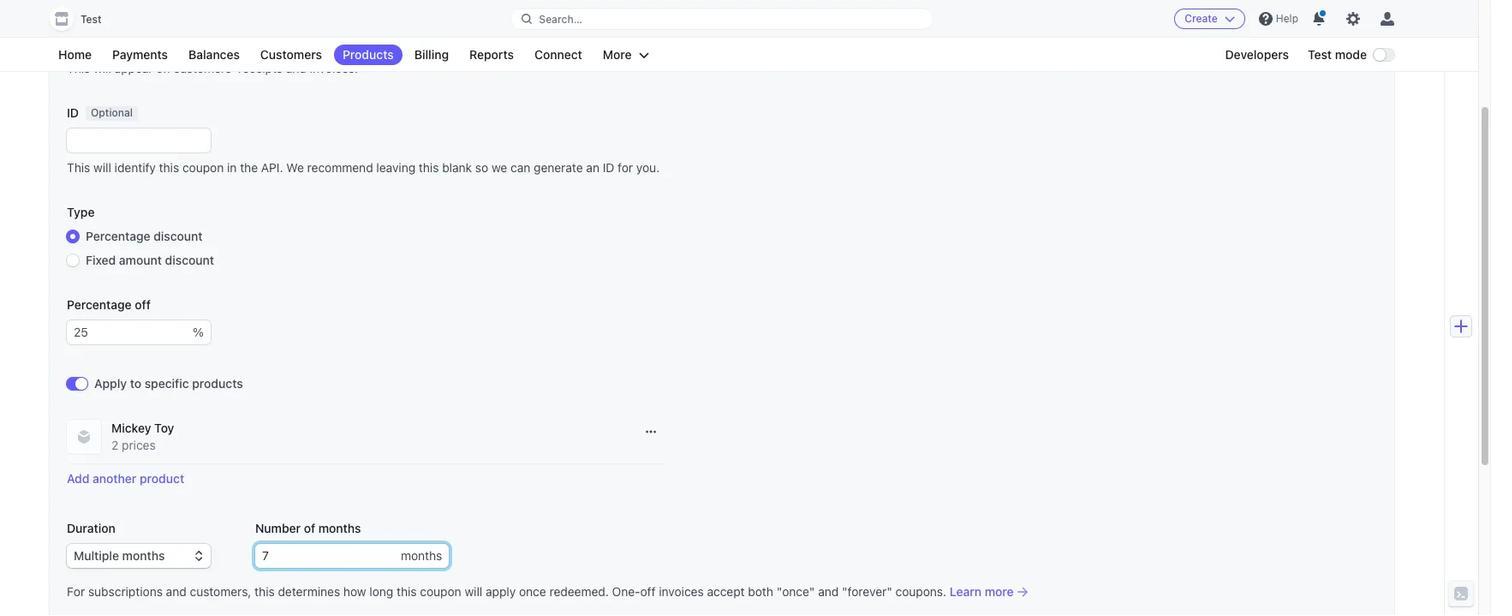Task type: vqa. For each thing, say whether or not it's contained in the screenshot.
This related to This will appear on customers' receipts and invoices.
yes



Task type: locate. For each thing, give the bounding box(es) containing it.
0 horizontal spatial id
[[67, 105, 79, 120]]

mickey
[[111, 421, 151, 435]]

this will identify this coupon in the api. we recommend leaving this blank so we can generate an id for you.
[[67, 160, 660, 175]]

this
[[159, 160, 179, 175], [419, 160, 439, 175], [255, 584, 275, 599], [397, 584, 417, 599]]

test for test mode
[[1308, 47, 1332, 62]]

percentage for percentage off
[[67, 297, 132, 312]]

percentage up fixed
[[86, 229, 150, 243]]

0 vertical spatial months
[[319, 521, 361, 535]]

the
[[240, 160, 258, 175]]

off down amount
[[135, 297, 151, 312]]

"once"
[[777, 584, 815, 599]]

2 vertical spatial will
[[465, 584, 483, 599]]

0 vertical spatial this
[[67, 61, 90, 75]]

this down test button
[[67, 61, 90, 75]]

payments
[[112, 47, 168, 62]]

off left invoices in the bottom of the page
[[640, 584, 656, 599]]

this up type
[[67, 160, 90, 175]]

coupon left in
[[182, 160, 224, 175]]

and
[[286, 61, 307, 75], [166, 584, 187, 599], [818, 584, 839, 599]]

0 vertical spatial will
[[93, 61, 111, 75]]

1 horizontal spatial off
[[640, 584, 656, 599]]

None text field
[[255, 544, 401, 568]]

1 horizontal spatial months
[[401, 548, 442, 563]]

and right receipts
[[286, 61, 307, 75]]

id right an
[[603, 160, 615, 175]]

1 vertical spatial percentage
[[67, 297, 132, 312]]

2 this from the top
[[67, 160, 90, 175]]

0 vertical spatial id
[[67, 105, 79, 120]]

balances
[[189, 47, 240, 62]]

generate
[[534, 160, 583, 175]]

0 horizontal spatial months
[[319, 521, 361, 535]]

months
[[319, 521, 361, 535], [401, 548, 442, 563]]

product
[[140, 471, 184, 486]]

help button
[[1252, 5, 1306, 33]]

search…
[[539, 12, 583, 25]]

0 horizontal spatial test
[[81, 13, 102, 26]]

0 horizontal spatial coupon
[[182, 160, 224, 175]]

1 horizontal spatial id
[[603, 160, 615, 175]]

percentage down fixed
[[67, 297, 132, 312]]

apply to specific products
[[94, 376, 243, 391]]

will left apply
[[465, 584, 483, 599]]

one-
[[612, 584, 640, 599]]

products link
[[334, 45, 402, 65]]

this right the customers,
[[255, 584, 275, 599]]

products
[[343, 47, 394, 62]]

this
[[67, 61, 90, 75], [67, 160, 90, 175]]

duration
[[67, 521, 115, 535]]

mickey toy 2 prices
[[111, 421, 174, 452]]

0 horizontal spatial off
[[135, 297, 151, 312]]

None text field
[[67, 320, 193, 344]]

balances link
[[180, 45, 248, 65]]

coupon down months "button"
[[420, 584, 462, 599]]

reports
[[470, 47, 514, 62]]

can
[[511, 160, 531, 175]]

Search… text field
[[512, 8, 933, 30]]

fixed amount discount
[[86, 253, 214, 267]]

for
[[67, 584, 85, 599]]

discount
[[154, 229, 203, 243], [165, 253, 214, 267]]

toy
[[154, 421, 174, 435]]

how
[[343, 584, 366, 599]]

0 vertical spatial test
[[81, 13, 102, 26]]

another
[[93, 471, 137, 486]]

add another product button
[[67, 471, 184, 486]]

so
[[475, 160, 488, 175]]

more button
[[594, 45, 658, 65]]

months inside "button"
[[401, 548, 442, 563]]

percentage for percentage discount
[[86, 229, 150, 243]]

learn
[[950, 584, 982, 599]]

number of months
[[255, 521, 361, 535]]

coupon
[[182, 160, 224, 175], [420, 584, 462, 599]]

1 vertical spatial this
[[67, 160, 90, 175]]

test up home at top
[[81, 13, 102, 26]]

and left the customers,
[[166, 584, 187, 599]]

percentage
[[86, 229, 150, 243], [67, 297, 132, 312]]

we
[[492, 160, 507, 175]]

help
[[1276, 12, 1299, 25]]

home link
[[50, 45, 100, 65]]

percentage off
[[67, 297, 151, 312]]

more
[[603, 47, 632, 62]]

mode
[[1335, 47, 1367, 62]]

1 vertical spatial id
[[603, 160, 615, 175]]

receipts
[[238, 61, 283, 75]]

prices
[[122, 438, 156, 452]]

apply
[[486, 584, 516, 599]]

0 vertical spatial off
[[135, 297, 151, 312]]

1 horizontal spatial coupon
[[420, 584, 462, 599]]

id left optional in the left of the page
[[67, 105, 79, 120]]

test mode
[[1308, 47, 1367, 62]]

1 this from the top
[[67, 61, 90, 75]]

will left identify
[[93, 160, 111, 175]]

create
[[1185, 12, 1218, 25]]

on
[[156, 61, 170, 75]]

test inside button
[[81, 13, 102, 26]]

test left mode
[[1308, 47, 1332, 62]]

and right "once" at the right bottom of the page
[[818, 584, 839, 599]]

1 vertical spatial months
[[401, 548, 442, 563]]

1 vertical spatial will
[[93, 160, 111, 175]]

this for this will identify this coupon in the api. we recommend leaving this blank so we can generate an id for you.
[[67, 160, 90, 175]]

1 vertical spatial test
[[1308, 47, 1332, 62]]

1 vertical spatial discount
[[165, 253, 214, 267]]

1 horizontal spatial test
[[1308, 47, 1332, 62]]

test
[[81, 13, 102, 26], [1308, 47, 1332, 62]]

leaving
[[376, 160, 416, 175]]

% button
[[193, 320, 211, 344]]

in
[[227, 160, 237, 175]]

add
[[67, 471, 90, 486]]

this will appear on customers' receipts and invoices.
[[67, 61, 358, 75]]

specific
[[145, 376, 189, 391]]

2 horizontal spatial and
[[818, 584, 839, 599]]

off
[[135, 297, 151, 312], [640, 584, 656, 599]]

2
[[111, 438, 118, 452]]

learn more
[[950, 584, 1014, 599]]

discount right amount
[[165, 253, 214, 267]]

will right home at top
[[93, 61, 111, 75]]

ID text field
[[67, 129, 211, 152]]

notifications image
[[1313, 12, 1326, 26]]

discount up fixed amount discount
[[154, 229, 203, 243]]

number
[[255, 521, 301, 535]]

0 vertical spatial percentage
[[86, 229, 150, 243]]

this right identify
[[159, 160, 179, 175]]



Task type: describe. For each thing, give the bounding box(es) containing it.
this left blank
[[419, 160, 439, 175]]

once
[[519, 584, 546, 599]]

invoices
[[659, 584, 704, 599]]

1 horizontal spatial and
[[286, 61, 307, 75]]

both
[[748, 584, 774, 599]]

more
[[985, 584, 1014, 599]]

recommend
[[307, 160, 373, 175]]

svg image
[[646, 427, 656, 437]]

0 vertical spatial discount
[[154, 229, 203, 243]]

long
[[370, 584, 393, 599]]

this right long
[[397, 584, 417, 599]]

we
[[286, 160, 304, 175]]

reports link
[[461, 45, 523, 65]]

0 vertical spatial coupon
[[182, 160, 224, 175]]

this for this will appear on customers' receipts and invoices.
[[67, 61, 90, 75]]

redeemed.
[[550, 584, 609, 599]]

percentage discount
[[86, 229, 203, 243]]

fixed
[[86, 253, 116, 267]]

accept
[[707, 584, 745, 599]]

name
[[67, 6, 100, 21]]

optional
[[91, 106, 133, 119]]

type
[[67, 205, 95, 219]]

to
[[130, 376, 141, 391]]

learn more link
[[950, 583, 1028, 601]]

billing link
[[406, 45, 458, 65]]

"forever"
[[842, 584, 893, 599]]

developers
[[1226, 47, 1289, 62]]

amount
[[119, 253, 162, 267]]

products
[[192, 376, 243, 391]]

for
[[618, 160, 633, 175]]

billing
[[414, 47, 449, 62]]

customers,
[[190, 584, 251, 599]]

appear
[[114, 61, 153, 75]]

1 vertical spatial coupon
[[420, 584, 462, 599]]

api.
[[261, 160, 283, 175]]

will for appear
[[93, 61, 111, 75]]

0 horizontal spatial and
[[166, 584, 187, 599]]

for subscriptions and customers, this determines how long this coupon will apply once redeemed. one-off invoices accept both "once" and "forever" coupons.
[[67, 584, 947, 599]]

subscriptions
[[88, 584, 163, 599]]

blank
[[442, 160, 472, 175]]

connect
[[535, 47, 582, 62]]

test for test
[[81, 13, 102, 26]]

you.
[[636, 160, 660, 175]]

Search… search field
[[512, 8, 933, 30]]

connect link
[[526, 45, 591, 65]]

customers'
[[173, 61, 235, 75]]

1 vertical spatial off
[[640, 584, 656, 599]]

months button
[[401, 544, 449, 568]]

determines
[[278, 584, 340, 599]]

apply
[[94, 376, 127, 391]]

test button
[[50, 7, 119, 31]]

identify
[[114, 160, 156, 175]]

payments link
[[104, 45, 177, 65]]

an
[[586, 160, 600, 175]]

customers link
[[252, 45, 331, 65]]

of
[[304, 521, 315, 535]]

%
[[193, 325, 204, 339]]

invoices.
[[310, 61, 358, 75]]

customers
[[260, 47, 322, 62]]

create button
[[1175, 9, 1246, 29]]

home
[[58, 47, 92, 62]]

will for identify
[[93, 160, 111, 175]]

add another product
[[67, 471, 184, 486]]

coupons.
[[896, 584, 947, 599]]

developers link
[[1217, 45, 1298, 65]]



